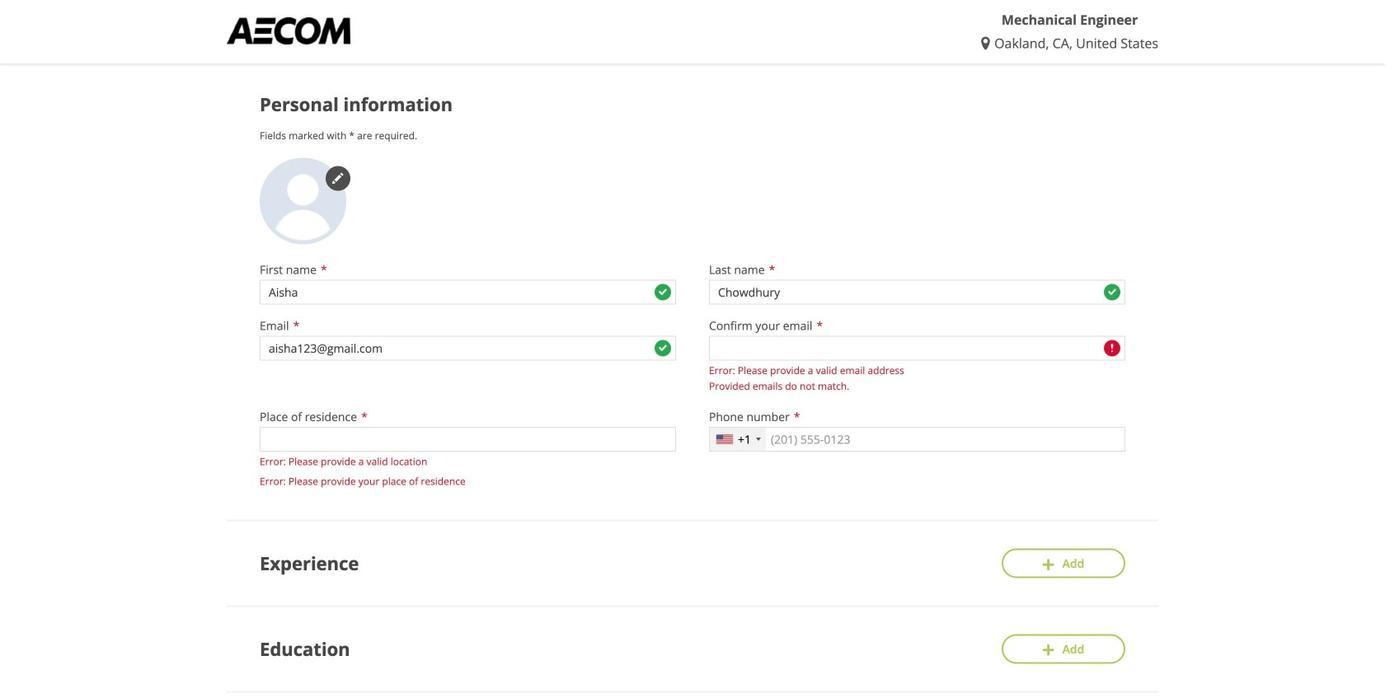 Task type: locate. For each thing, give the bounding box(es) containing it.
aecom logo image
[[227, 17, 350, 44]]



Task type: describe. For each thing, give the bounding box(es) containing it.
location image
[[981, 37, 994, 50]]



Task type: vqa. For each thing, say whether or not it's contained in the screenshot.
Wix Logo
no



